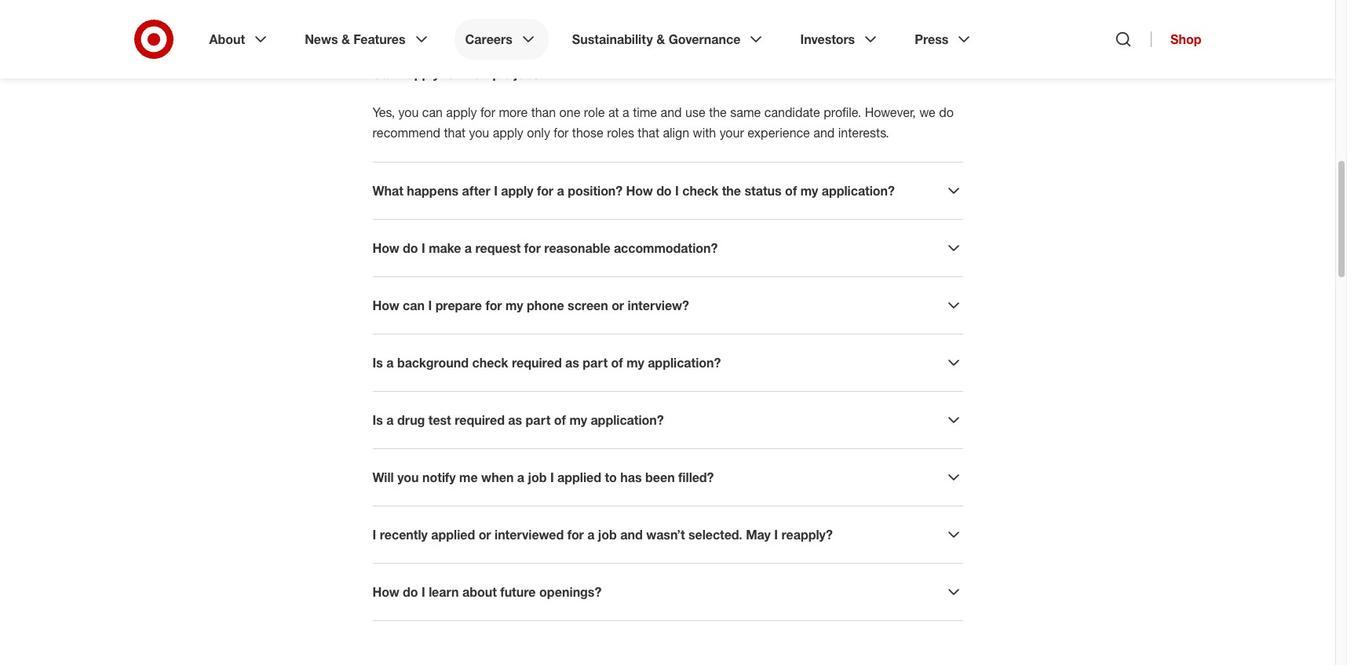 Task type: vqa. For each thing, say whether or not it's contained in the screenshot.
the topmost members.
no



Task type: locate. For each thing, give the bounding box(es) containing it.
roles
[[607, 125, 635, 141]]

candidate
[[765, 104, 821, 120]]

for right prepare
[[486, 298, 502, 313]]

1 horizontal spatial job
[[598, 527, 617, 543]]

applied right recently
[[431, 527, 475, 543]]

0 vertical spatial application?
[[822, 183, 895, 199]]

application? inside what happens after i apply for a position? how do i check the status of my application? dropdown button
[[822, 183, 895, 199]]

how for how can i prepare for my phone screen or interview?
[[373, 298, 400, 313]]

and inside dropdown button
[[621, 527, 643, 543]]

2 vertical spatial application?
[[591, 412, 664, 428]]

my
[[801, 183, 819, 199], [506, 298, 524, 313], [627, 355, 645, 371], [570, 412, 588, 428]]

screen
[[568, 298, 609, 313]]

apply
[[407, 66, 440, 82], [446, 104, 477, 120], [493, 125, 524, 141], [501, 183, 534, 199]]

0 vertical spatial the
[[709, 104, 727, 120]]

0 vertical spatial you
[[399, 104, 419, 120]]

how left "learn"
[[373, 584, 400, 600]]

i left make
[[422, 240, 425, 256]]

1 vertical spatial and
[[814, 125, 835, 141]]

can
[[373, 66, 397, 82]]

future
[[501, 584, 536, 600]]

1 horizontal spatial required
[[512, 355, 562, 371]]

0 vertical spatial required
[[512, 355, 562, 371]]

application? inside "is a drug test required as part of my application?" dropdown button
[[591, 412, 664, 428]]

use
[[686, 104, 706, 120]]

i recently applied or interviewed for a job and wasn't selected. may i reapply? button
[[373, 525, 963, 544]]

press
[[915, 31, 949, 47]]

a up the openings?
[[588, 527, 595, 543]]

1 horizontal spatial that
[[638, 125, 660, 141]]

required right test
[[455, 412, 505, 428]]

and down profile.
[[814, 125, 835, 141]]

1 vertical spatial can
[[403, 298, 425, 313]]

of for is a drug test required as part of my application?
[[554, 412, 566, 428]]

or
[[612, 298, 624, 313], [479, 527, 491, 543]]

part inside "is a drug test required as part of my application?" dropdown button
[[526, 412, 551, 428]]

with
[[693, 125, 716, 141]]

experience
[[748, 125, 811, 141]]

1 vertical spatial check
[[472, 355, 509, 371]]

job
[[528, 470, 547, 485], [598, 527, 617, 543]]

my inside "dropdown button"
[[506, 298, 524, 313]]

0 horizontal spatial &
[[342, 31, 350, 47]]

0 horizontal spatial that
[[444, 125, 466, 141]]

application? down interests.
[[822, 183, 895, 199]]

can up the recommend
[[422, 104, 443, 120]]

job right when
[[528, 470, 547, 485]]

application? inside the is a background check required as part of my application? dropdown button
[[648, 355, 721, 371]]

2 vertical spatial of
[[554, 412, 566, 428]]

0 horizontal spatial and
[[621, 527, 643, 543]]

my right 'status'
[[801, 183, 819, 199]]

1 horizontal spatial &
[[657, 31, 665, 47]]

1 horizontal spatial applied
[[558, 470, 602, 485]]

news
[[305, 31, 338, 47]]

one
[[560, 104, 581, 120]]

2 horizontal spatial of
[[786, 183, 797, 199]]

1 horizontal spatial or
[[612, 298, 624, 313]]

governance
[[669, 31, 741, 47]]

my down is a background check required as part of my application?
[[570, 412, 588, 428]]

0 vertical spatial part
[[583, 355, 608, 371]]

how can i prepare for my phone screen or interview?
[[373, 298, 690, 313]]

i inside the how can i prepare for my phone screen or interview? "dropdown button"
[[428, 298, 432, 313]]

can left prepare
[[403, 298, 425, 313]]

about link
[[198, 19, 281, 60]]

do right we
[[940, 104, 954, 120]]

for left more
[[481, 104, 496, 120]]

0 horizontal spatial part
[[526, 412, 551, 428]]

i right can
[[400, 66, 404, 82]]

do left "learn"
[[403, 584, 418, 600]]

0 vertical spatial job
[[528, 470, 547, 485]]

1 vertical spatial applied
[[431, 527, 475, 543]]

&
[[342, 31, 350, 47], [657, 31, 665, 47]]

the left 'status'
[[722, 183, 741, 199]]

1 horizontal spatial of
[[612, 355, 623, 371]]

that right the recommend
[[444, 125, 466, 141]]

more
[[499, 104, 528, 120]]

1 vertical spatial application?
[[648, 355, 721, 371]]

0 horizontal spatial or
[[479, 527, 491, 543]]

or left interviewed at the left of the page
[[479, 527, 491, 543]]

how inside "dropdown button"
[[373, 298, 400, 313]]

and
[[661, 104, 682, 120], [814, 125, 835, 141], [621, 527, 643, 543]]

when
[[482, 470, 514, 485]]

part inside the is a background check required as part of my application? dropdown button
[[583, 355, 608, 371]]

application? for is a background check required as part of my application?
[[648, 355, 721, 371]]

can i apply for multiple jobs? button
[[373, 64, 963, 83]]

job down to
[[598, 527, 617, 543]]

or inside "dropdown button"
[[612, 298, 624, 313]]

what happens after i apply for a position? how do i check the status of my application? button
[[373, 181, 963, 200]]

how inside 'dropdown button'
[[373, 584, 400, 600]]

how do i learn about future openings? button
[[373, 583, 963, 602]]

for right interviewed at the left of the page
[[568, 527, 584, 543]]

you right will
[[398, 470, 419, 485]]

learn
[[429, 584, 459, 600]]

how for how do i make a request for reasonable accommodation?
[[373, 240, 400, 256]]

application? up the has at the left of page
[[591, 412, 664, 428]]

of for is a background check required as part of my application?
[[612, 355, 623, 371]]

how do i make a request for reasonable accommodation? button
[[373, 239, 963, 258]]

0 horizontal spatial job
[[528, 470, 547, 485]]

of
[[786, 183, 797, 199], [612, 355, 623, 371], [554, 412, 566, 428]]

you up the recommend
[[399, 104, 419, 120]]

how down what
[[373, 240, 400, 256]]

check down the with
[[683, 183, 719, 199]]

reapply?
[[782, 527, 833, 543]]

and up align at the top of the page
[[661, 104, 682, 120]]

to
[[605, 470, 617, 485]]

part up "will you notify me when a job i applied to has been filled?" on the bottom of the page
[[526, 412, 551, 428]]

that down time
[[638, 125, 660, 141]]

is
[[373, 355, 383, 371], [373, 412, 383, 428]]

0 horizontal spatial required
[[455, 412, 505, 428]]

apply right can
[[407, 66, 440, 82]]

1 vertical spatial is
[[373, 412, 383, 428]]

sustainability & governance
[[572, 31, 741, 47]]

apply down more
[[493, 125, 524, 141]]

the right 'use'
[[709, 104, 727, 120]]

as for test
[[508, 412, 522, 428]]

and left wasn't
[[621, 527, 643, 543]]

is left drug
[[373, 412, 383, 428]]

as inside the is a background check required as part of my application? dropdown button
[[566, 355, 580, 371]]

role
[[584, 104, 605, 120]]

recently
[[380, 527, 428, 543]]

do
[[940, 104, 954, 120], [657, 183, 672, 199], [403, 240, 418, 256], [403, 584, 418, 600]]

for
[[443, 66, 460, 82], [481, 104, 496, 120], [554, 125, 569, 141], [537, 183, 554, 199], [524, 240, 541, 256], [486, 298, 502, 313], [568, 527, 584, 543]]

0 vertical spatial check
[[683, 183, 719, 199]]

0 horizontal spatial of
[[554, 412, 566, 428]]

or right 'screen' in the left of the page
[[612, 298, 624, 313]]

only
[[527, 125, 550, 141]]

0 vertical spatial is
[[373, 355, 383, 371]]

part for test
[[526, 412, 551, 428]]

1 & from the left
[[342, 31, 350, 47]]

of down is a background check required as part of my application?
[[554, 412, 566, 428]]

1 horizontal spatial part
[[583, 355, 608, 371]]

application?
[[822, 183, 895, 199], [648, 355, 721, 371], [591, 412, 664, 428]]

as down 'screen' in the left of the page
[[566, 355, 580, 371]]

the
[[709, 104, 727, 120], [722, 183, 741, 199]]

1 that from the left
[[444, 125, 466, 141]]

my down interview?
[[627, 355, 645, 371]]

can inside "yes, you can apply for more than one role at a time and use the same candidate profile. however, we do recommend that you apply only for those roles that align with your experience and interests."
[[422, 104, 443, 120]]

do up the accommodation?
[[657, 183, 672, 199]]

as
[[566, 355, 580, 371], [508, 412, 522, 428]]

the inside "yes, you can apply for more than one role at a time and use the same candidate profile. however, we do recommend that you apply only for those roles that align with your experience and interests."
[[709, 104, 727, 120]]

part for check
[[583, 355, 608, 371]]

multiple
[[463, 66, 511, 82]]

the inside what happens after i apply for a position? how do i check the status of my application? dropdown button
[[722, 183, 741, 199]]

as up when
[[508, 412, 522, 428]]

1 vertical spatial of
[[612, 355, 623, 371]]

as inside "is a drug test required as part of my application?" dropdown button
[[508, 412, 522, 428]]

2 vertical spatial and
[[621, 527, 643, 543]]

0 vertical spatial can
[[422, 104, 443, 120]]

i left prepare
[[428, 298, 432, 313]]

required for check
[[512, 355, 562, 371]]

you
[[399, 104, 419, 120], [469, 125, 490, 141], [398, 470, 419, 485]]

however,
[[865, 104, 916, 120]]

jobs?
[[514, 66, 547, 82]]

we
[[920, 104, 936, 120]]

1 vertical spatial as
[[508, 412, 522, 428]]

position?
[[568, 183, 623, 199]]

1 vertical spatial you
[[469, 125, 490, 141]]

interview?
[[628, 298, 690, 313]]

1 vertical spatial part
[[526, 412, 551, 428]]

investors
[[801, 31, 856, 47]]

application? down the how can i prepare for my phone screen or interview? "dropdown button"
[[648, 355, 721, 371]]

0 horizontal spatial applied
[[431, 527, 475, 543]]

2 vertical spatial you
[[398, 470, 419, 485]]

1 vertical spatial required
[[455, 412, 505, 428]]

a right at
[[623, 104, 630, 120]]

applied left to
[[558, 470, 602, 485]]

for left position?
[[537, 183, 554, 199]]

of right 'status'
[[786, 183, 797, 199]]

a right when
[[517, 470, 525, 485]]

1 horizontal spatial and
[[661, 104, 682, 120]]

you up "after"
[[469, 125, 490, 141]]

1 vertical spatial or
[[479, 527, 491, 543]]

has
[[621, 470, 642, 485]]

2 horizontal spatial and
[[814, 125, 835, 141]]

applied
[[558, 470, 602, 485], [431, 527, 475, 543]]

prepare
[[436, 298, 482, 313]]

you for can
[[399, 104, 419, 120]]

than
[[531, 104, 556, 120]]

i left "learn"
[[422, 584, 425, 600]]

i right when
[[551, 470, 554, 485]]

test
[[429, 412, 451, 428]]

interests.
[[839, 125, 890, 141]]

0 vertical spatial as
[[566, 355, 580, 371]]

application? for is a drug test required as part of my application?
[[591, 412, 664, 428]]

& inside 'link'
[[657, 31, 665, 47]]

apply right "after"
[[501, 183, 534, 199]]

check right "background"
[[472, 355, 509, 371]]

part down 'screen' in the left of the page
[[583, 355, 608, 371]]

been
[[646, 470, 675, 485]]

& right news
[[342, 31, 350, 47]]

1 vertical spatial the
[[722, 183, 741, 199]]

1 is from the top
[[373, 355, 383, 371]]

what happens after i apply for a position? how do i check the status of my application?
[[373, 183, 895, 199]]

1 horizontal spatial as
[[566, 355, 580, 371]]

& up can i apply for multiple jobs? dropdown button
[[657, 31, 665, 47]]

is left "background"
[[373, 355, 383, 371]]

required down how can i prepare for my phone screen or interview?
[[512, 355, 562, 371]]

required
[[512, 355, 562, 371], [455, 412, 505, 428]]

how do i make a request for reasonable accommodation?
[[373, 240, 718, 256]]

part
[[583, 355, 608, 371], [526, 412, 551, 428]]

a left drug
[[387, 412, 394, 428]]

0 horizontal spatial check
[[472, 355, 509, 371]]

of down the how can i prepare for my phone screen or interview? "dropdown button"
[[612, 355, 623, 371]]

0 horizontal spatial as
[[508, 412, 522, 428]]

for inside "dropdown button"
[[486, 298, 502, 313]]

press link
[[904, 19, 985, 60]]

how
[[626, 183, 653, 199], [373, 240, 400, 256], [373, 298, 400, 313], [373, 584, 400, 600]]

can inside "dropdown button"
[[403, 298, 425, 313]]

2 & from the left
[[657, 31, 665, 47]]

0 vertical spatial or
[[612, 298, 624, 313]]

you inside will you notify me when a job i applied to has been filled? dropdown button
[[398, 470, 419, 485]]

i inside will you notify me when a job i applied to has been filled? dropdown button
[[551, 470, 554, 485]]

my left phone
[[506, 298, 524, 313]]

how left prepare
[[373, 298, 400, 313]]

notify
[[423, 470, 456, 485]]

2 is from the top
[[373, 412, 383, 428]]



Task type: describe. For each thing, give the bounding box(es) containing it.
news & features
[[305, 31, 406, 47]]

openings?
[[540, 584, 602, 600]]

& for news
[[342, 31, 350, 47]]

a left "background"
[[387, 355, 394, 371]]

do inside 'dropdown button'
[[403, 584, 418, 600]]

0 vertical spatial applied
[[558, 470, 602, 485]]

request
[[476, 240, 521, 256]]

a left position?
[[557, 183, 564, 199]]

filled?
[[679, 470, 714, 485]]

status
[[745, 183, 782, 199]]

2 that from the left
[[638, 125, 660, 141]]

do inside "yes, you can apply for more than one role at a time and use the same candidate profile. however, we do recommend that you apply only for those roles that align with your experience and interests."
[[940, 104, 954, 120]]

yes,
[[373, 104, 395, 120]]

me
[[460, 470, 478, 485]]

1 horizontal spatial check
[[683, 183, 719, 199]]

may
[[746, 527, 771, 543]]

is a background check required as part of my application?
[[373, 355, 721, 371]]

for right request
[[524, 240, 541, 256]]

i up how do i make a request for reasonable accommodation? dropdown button
[[676, 183, 679, 199]]

align
[[663, 125, 690, 141]]

how do i learn about future openings?
[[373, 584, 602, 600]]

as for check
[[566, 355, 580, 371]]

is a drug test required as part of my application?
[[373, 412, 664, 428]]

after
[[462, 183, 491, 199]]

for left multiple
[[443, 66, 460, 82]]

happens
[[407, 183, 459, 199]]

will you notify me when a job i applied to has been filled?
[[373, 470, 714, 485]]

is for is a background check required as part of my application?
[[373, 355, 383, 371]]

i right may
[[775, 527, 778, 543]]

is a background check required as part of my application? button
[[373, 353, 963, 372]]

i inside can i apply for multiple jobs? dropdown button
[[400, 66, 404, 82]]

a inside "yes, you can apply for more than one role at a time and use the same candidate profile. however, we do recommend that you apply only for those roles that align with your experience and interests."
[[623, 104, 630, 120]]

wasn't
[[647, 527, 685, 543]]

a right make
[[465, 240, 472, 256]]

recommend
[[373, 125, 441, 141]]

i right "after"
[[494, 183, 498, 199]]

background
[[397, 355, 469, 371]]

those
[[572, 125, 604, 141]]

will
[[373, 470, 394, 485]]

& for sustainability
[[657, 31, 665, 47]]

about
[[463, 584, 497, 600]]

interviewed
[[495, 527, 564, 543]]

careers link
[[454, 19, 549, 60]]

about
[[209, 31, 245, 47]]

will you notify me when a job i applied to has been filled? button
[[373, 468, 963, 487]]

yes, you can apply for more than one role at a time and use the same candidate profile. however, we do recommend that you apply only for those roles that align with your experience and interests.
[[373, 104, 954, 141]]

sustainability
[[572, 31, 653, 47]]

apply down can i apply for multiple jobs?
[[446, 104, 477, 120]]

accommodation?
[[614, 240, 718, 256]]

selected.
[[689, 527, 743, 543]]

sustainability & governance link
[[561, 19, 777, 60]]

for down one
[[554, 125, 569, 141]]

i left recently
[[373, 527, 376, 543]]

reasonable
[[545, 240, 611, 256]]

do left make
[[403, 240, 418, 256]]

features
[[354, 31, 406, 47]]

at
[[609, 104, 619, 120]]

or inside dropdown button
[[479, 527, 491, 543]]

i recently applied or interviewed for a job and wasn't selected. may i reapply?
[[373, 527, 833, 543]]

shop
[[1171, 31, 1202, 47]]

make
[[429, 240, 461, 256]]

is for is a drug test required as part of my application?
[[373, 412, 383, 428]]

how for how do i learn about future openings?
[[373, 584, 400, 600]]

investors link
[[790, 19, 892, 60]]

can i apply for multiple jobs?
[[373, 66, 547, 82]]

i inside how do i learn about future openings? 'dropdown button'
[[422, 584, 425, 600]]

what
[[373, 183, 404, 199]]

careers
[[465, 31, 513, 47]]

news & features link
[[294, 19, 442, 60]]

drug
[[397, 412, 425, 428]]

you for notify
[[398, 470, 419, 485]]

same
[[731, 104, 761, 120]]

phone
[[527, 298, 564, 313]]

how right position?
[[626, 183, 653, 199]]

how can i prepare for my phone screen or interview? button
[[373, 296, 963, 315]]

i inside how do i make a request for reasonable accommodation? dropdown button
[[422, 240, 425, 256]]

profile.
[[824, 104, 862, 120]]

your
[[720, 125, 744, 141]]

1 vertical spatial job
[[598, 527, 617, 543]]

0 vertical spatial and
[[661, 104, 682, 120]]

is a drug test required as part of my application? button
[[373, 411, 963, 430]]

required for test
[[455, 412, 505, 428]]

time
[[633, 104, 658, 120]]

0 vertical spatial of
[[786, 183, 797, 199]]

shop link
[[1151, 31, 1202, 47]]



